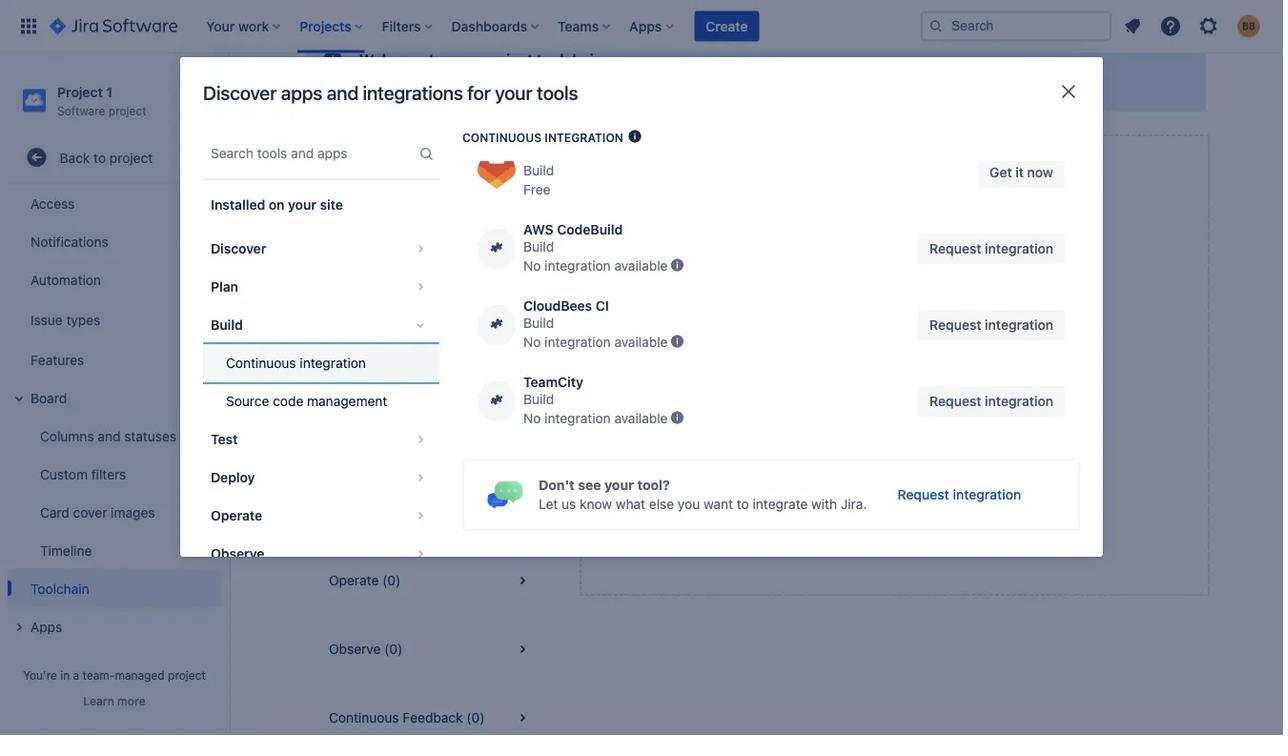 Task type: describe. For each thing, give the bounding box(es) containing it.
source code management
[[226, 393, 388, 409]]

notifications
[[31, 233, 108, 249]]

group containing access
[[4, 140, 221, 652]]

right
[[875, 79, 904, 94]]

test button
[[203, 421, 440, 459]]

no for teamcity build
[[524, 411, 541, 426]]

integration left automatically build and test code changes icon
[[545, 131, 624, 144]]

on
[[269, 197, 285, 213]]

cover
[[73, 504, 107, 520]]

tools inside to improve workflow and ship faster, add your team's tools and work to your project toolchain.
[[771, 403, 801, 419]]

project
[[57, 84, 103, 100]]

operate (0)
[[329, 573, 401, 588]]

want
[[704, 497, 733, 512]]

card cover images
[[40, 504, 155, 520]]

create
[[706, 18, 748, 34]]

chevron icon pointing right image for deploy
[[409, 466, 432, 489]]

and down workflow
[[805, 403, 828, 419]]

request integration button for cloudbees ci build
[[919, 310, 1065, 340]]

gitlab ci logo image
[[478, 151, 516, 189]]

continuous feedback (0)
[[329, 710, 485, 726]]

integration up team's
[[985, 317, 1054, 333]]

else
[[649, 497, 674, 512]]

create banner
[[0, 0, 1284, 53]]

discover inside welcome to your project toolchain discover integrations for your tools, connect work to your project, and manage it all right here.
[[360, 79, 413, 94]]

integration inside group
[[300, 355, 366, 371]]

cloudbees
[[524, 298, 592, 314]]

get it now
[[990, 165, 1054, 180]]

automatically build and test code changes image
[[627, 129, 643, 144]]

filters
[[91, 466, 126, 482]]

for inside "dialog"
[[468, 82, 491, 104]]

learn more button
[[83, 693, 146, 709]]

issue types
[[31, 312, 100, 327]]

expand image
[[8, 387, 31, 410]]

workflow
[[802, 384, 858, 400]]

team's
[[1017, 384, 1059, 400]]

operate for operate
[[211, 508, 262, 524]]

request integration button for aws codebuild build
[[919, 234, 1065, 264]]

chevron icon pointing right image for observe
[[409, 543, 432, 565]]

know
[[580, 497, 612, 512]]

continuous feedback (0) button
[[306, 684, 557, 735]]

to right welcome
[[429, 51, 443, 69]]

cloudbees ci build
[[524, 298, 609, 331]]

chevron icon pointing right image for discover
[[409, 237, 432, 260]]

request integration for aws codebuild build
[[930, 241, 1054, 257]]

integration down get it now 'button'
[[985, 241, 1054, 257]]

teamcity
[[524, 374, 584, 390]]

notifications link
[[8, 222, 221, 261]]

observe for observe (0)
[[329, 641, 381, 657]]

discover button
[[203, 230, 440, 268]]

operate for operate (0)
[[329, 573, 379, 588]]

timeline link
[[19, 531, 221, 570]]

images
[[111, 504, 155, 520]]

group inside discover apps and integrations for your tools "dialog"
[[203, 224, 440, 617]]

for inside welcome to your project toolchain discover integrations for your tools, connect work to your project, and manage it all right here.
[[494, 79, 511, 94]]

it inside welcome to your project toolchain discover integrations for your tools, connect work to your project, and manage it all right here.
[[846, 79, 854, 94]]

with
[[812, 497, 838, 512]]

1
[[106, 84, 113, 100]]

back to project
[[60, 150, 153, 165]]

search image
[[929, 19, 944, 34]]

create button
[[695, 11, 760, 41]]

access
[[31, 195, 75, 211]]

learn more
[[83, 694, 146, 708]]

free
[[524, 182, 551, 197]]

0 vertical spatial continuous
[[463, 131, 542, 144]]

columns and statuses link
[[19, 417, 221, 455]]

no integration available for teamcity build
[[524, 411, 668, 426]]

automation link
[[8, 261, 221, 299]]

aws
[[524, 222, 554, 237]]

toolchain.
[[958, 403, 1019, 419]]

codebuild
[[557, 222, 623, 237]]

request integration button down toolchain.
[[886, 480, 1033, 510]]

learn
[[83, 694, 114, 708]]

project inside welcome to your project toolchain discover integrations for your tools, connect work to your project, and manage it all right here.
[[483, 51, 533, 69]]

and inside group
[[98, 428, 121, 444]]

available for cloudbees ci build
[[615, 334, 668, 350]]

request integration button for teamcity build
[[919, 386, 1065, 417]]

Search field
[[921, 11, 1112, 41]]

(0) left gitlab ci logo
[[413, 161, 432, 176]]

us
[[562, 497, 576, 512]]

source code management button
[[203, 382, 440, 421]]

plan button
[[203, 268, 440, 306]]

1 vertical spatial continuous
[[226, 355, 296, 371]]

source
[[226, 393, 269, 409]]

project,
[[716, 79, 763, 94]]

request integration down toolchain.
[[898, 487, 1022, 503]]

installed
[[211, 197, 265, 213]]

features
[[31, 352, 84, 367]]

you're
[[23, 668, 57, 682]]

to inside to improve workflow and ship faster, add your team's tools and work to your project toolchain.
[[865, 403, 877, 419]]

integrate
[[753, 497, 808, 512]]

(0) for operate (0)
[[383, 573, 401, 588]]

work for ship
[[831, 403, 861, 419]]

site
[[320, 197, 343, 213]]

discover apps and integrations for your tools dialog
[[180, 57, 1103, 661]]

toolchain
[[537, 51, 603, 69]]

toolchain
[[31, 581, 89, 596]]

types
[[66, 312, 100, 327]]

continuous integration button
[[203, 344, 440, 382]]

tools inside button
[[380, 161, 410, 176]]

get it now button
[[979, 157, 1065, 188]]

back
[[60, 150, 90, 165]]

don't
[[539, 477, 575, 493]]

board
[[31, 390, 67, 406]]

timeline
[[40, 542, 92, 558]]

tell atlassian what integrations your team needs image for teamcity build
[[670, 410, 685, 425]]

back to project link
[[8, 138, 221, 177]]

operate button
[[203, 497, 440, 535]]

to improve workflow and ship faster, add your team's tools and work to your project toolchain.
[[731, 384, 1059, 419]]

manage
[[794, 79, 843, 94]]

your inside don't see your tool? let us know what else you want to integrate with jira.
[[605, 477, 634, 493]]

to right back
[[94, 150, 106, 165]]

observe for observe
[[211, 546, 264, 562]]

discover apps and integrations for your tools
[[203, 82, 578, 104]]

card cover images link
[[19, 493, 221, 531]]

improve
[[750, 384, 799, 400]]

statuses
[[124, 428, 176, 444]]

project up access link
[[110, 150, 153, 165]]

get
[[990, 165, 1012, 180]]



Task type: locate. For each thing, give the bounding box(es) containing it.
no for aws codebuild build
[[524, 258, 541, 274]]

apps image image
[[487, 481, 524, 509]]

Search tools and apps field
[[205, 136, 415, 171]]

code
[[273, 393, 304, 409]]

2 vertical spatial no
[[524, 411, 541, 426]]

no integration available
[[524, 258, 668, 274], [524, 334, 668, 350], [524, 411, 668, 426]]

welcome
[[360, 51, 425, 69]]

request integration button right ship
[[919, 386, 1065, 417]]

0 horizontal spatial it
[[846, 79, 854, 94]]

0 vertical spatial no
[[524, 258, 541, 274]]

1 vertical spatial observe
[[329, 641, 381, 657]]

teamcity logo image
[[485, 389, 508, 411]]

(0) for build (0)
[[363, 367, 382, 382]]

add
[[959, 384, 983, 400]]

installed on your site button
[[203, 186, 440, 224]]

request integration for teamcity build
[[930, 393, 1054, 409]]

build inside cloudbees ci build
[[524, 315, 554, 331]]

and right apps at left
[[327, 82, 359, 104]]

integrations inside "dialog"
[[363, 82, 463, 104]]

available
[[615, 258, 668, 274], [615, 334, 668, 350], [615, 411, 668, 426]]

1 vertical spatial tell atlassian what integrations your team needs image
[[670, 410, 685, 425]]

tools
[[537, 82, 578, 104], [380, 161, 410, 176], [771, 403, 801, 419]]

project inside project 1 software project
[[109, 104, 146, 117]]

3 available from the top
[[615, 411, 668, 426]]

0 vertical spatial no integration available
[[524, 258, 668, 274]]

build
[[524, 163, 554, 178], [524, 239, 554, 255], [524, 315, 554, 331], [211, 317, 243, 333], [329, 367, 360, 382], [524, 391, 554, 407]]

tools down toolchain
[[537, 82, 578, 104]]

(0) for observe (0)
[[384, 641, 403, 657]]

request integration for cloudbees ci build
[[930, 317, 1054, 333]]

0 vertical spatial work
[[636, 79, 666, 94]]

work
[[636, 79, 666, 94], [831, 403, 861, 419]]

your inside installed on your site 'button'
[[288, 197, 317, 213]]

view all tools (0)
[[329, 161, 432, 176]]

continuous down observe (0)
[[329, 710, 399, 726]]

continuous integration up code
[[226, 355, 366, 371]]

a
[[73, 668, 79, 682]]

build down teamcity
[[524, 391, 554, 407]]

apps
[[281, 82, 323, 104]]

1 vertical spatial no
[[524, 334, 541, 350]]

chevron icon pointing right image inside deploy "button"
[[409, 466, 432, 489]]

2 horizontal spatial continuous
[[463, 131, 542, 144]]

and up "filters"
[[98, 428, 121, 444]]

group
[[4, 140, 221, 652], [203, 224, 440, 617]]

0 horizontal spatial all
[[362, 161, 376, 176]]

discover down welcome
[[360, 79, 413, 94]]

1 vertical spatial no integration available
[[524, 334, 668, 350]]

(0) up management
[[363, 367, 382, 382]]

observe (0)
[[329, 641, 403, 657]]

deploy button
[[203, 459, 440, 497]]

build inside teamcity build
[[524, 391, 554, 407]]

3 chevron icon pointing right image from the top
[[409, 428, 432, 451]]

0 vertical spatial continuous integration
[[463, 131, 624, 144]]

discover for discover apps and integrations for your tools
[[203, 82, 277, 104]]

and inside welcome to your project toolchain discover integrations for your tools, connect work to your project, and manage it all right here.
[[767, 79, 790, 94]]

4 chevron icon pointing right image from the top
[[409, 466, 432, 489]]

teamcity build
[[524, 374, 584, 407]]

0 vertical spatial tell atlassian what integrations your team needs image
[[670, 257, 685, 273]]

build up the free
[[524, 163, 554, 178]]

1 vertical spatial available
[[615, 334, 668, 350]]

custom
[[40, 466, 88, 482]]

request integration up 'add'
[[930, 317, 1054, 333]]

observe inside group
[[211, 546, 264, 562]]

operate
[[211, 508, 262, 524], [329, 573, 379, 588]]

0 vertical spatial it
[[846, 79, 854, 94]]

request for aws codebuild build
[[930, 241, 982, 257]]

3 no integration available from the top
[[524, 411, 668, 426]]

tell atlassian what integrations your team needs image
[[670, 257, 685, 273], [670, 410, 685, 425]]

(0) inside button
[[384, 641, 403, 657]]

request integration button up 'add'
[[919, 310, 1065, 340]]

integration down teamcity build
[[545, 411, 611, 426]]

primary element
[[11, 0, 921, 53]]

2 vertical spatial tools
[[771, 403, 801, 419]]

tools down improve
[[771, 403, 801, 419]]

2 no integration available from the top
[[524, 334, 668, 350]]

it
[[846, 79, 854, 94], [1016, 165, 1024, 180]]

project right managed
[[168, 668, 206, 682]]

(0)
[[413, 161, 432, 176], [363, 367, 382, 382], [383, 573, 401, 588], [384, 641, 403, 657], [467, 710, 485, 726]]

in
[[60, 668, 70, 682]]

discover for discover
[[211, 241, 266, 257]]

observe (0) button
[[306, 615, 557, 684]]

tell atlassian what integrations your team needs image for aws codebuild build
[[670, 257, 685, 273]]

work inside to improve workflow and ship faster, add your team's tools and work to your project toolchain.
[[831, 403, 861, 419]]

for down primary element
[[468, 82, 491, 104]]

don't see your tool? let us know what else you want to integrate with jira.
[[539, 477, 867, 512]]

request integration
[[930, 241, 1054, 257], [930, 317, 1054, 333], [930, 393, 1054, 409], [898, 487, 1022, 503]]

available up tool?
[[615, 411, 668, 426]]

tools inside "dialog"
[[537, 82, 578, 104]]

chevron icon pointing right image inside test button
[[409, 428, 432, 451]]

request for cloudbees ci build
[[930, 317, 982, 333]]

operate down deploy
[[211, 508, 262, 524]]

build inside aws codebuild build
[[524, 239, 554, 255]]

0 vertical spatial available
[[615, 258, 668, 274]]

tools,
[[545, 79, 579, 94]]

available left tell atlassian what integrations your team needs icon
[[615, 334, 668, 350]]

0 horizontal spatial continuous integration
[[226, 355, 366, 371]]

2 chevron icon pointing right image from the top
[[409, 276, 432, 298]]

tell atlassian what integrations your team needs image up tool?
[[670, 410, 685, 425]]

integrations inside welcome to your project toolchain discover integrations for your tools, connect work to your project, and manage it all right here.
[[417, 79, 490, 94]]

integration down cloudbees ci build
[[545, 334, 611, 350]]

continuous integration inside button
[[226, 355, 366, 371]]

and inside "dialog"
[[327, 82, 359, 104]]

discover up plan
[[211, 241, 266, 257]]

project down faster,
[[912, 403, 955, 419]]

integrations down primary element
[[417, 79, 490, 94]]

0 horizontal spatial tools
[[380, 161, 410, 176]]

apps button
[[8, 608, 221, 646]]

no integration available down ci
[[524, 334, 668, 350]]

request integration down get
[[930, 241, 1054, 257]]

it right manage
[[846, 79, 854, 94]]

2 vertical spatial available
[[615, 411, 668, 426]]

issue types link
[[8, 299, 221, 341]]

project inside to improve workflow and ship faster, add your team's tools and work to your project toolchain.
[[912, 403, 955, 419]]

card
[[40, 504, 69, 520]]

observe down "operate (0)"
[[329, 641, 381, 657]]

chevron icon pointing down image
[[409, 314, 432, 337]]

build down aws
[[524, 239, 554, 255]]

6 chevron icon pointing right image from the top
[[409, 543, 432, 565]]

project 1 software project
[[57, 84, 146, 117]]

operate up observe (0)
[[329, 573, 379, 588]]

discover left apps at left
[[203, 82, 277, 104]]

view
[[329, 161, 359, 176]]

for left tools,
[[494, 79, 511, 94]]

observe button
[[203, 535, 440, 573]]

1 vertical spatial continuous integration
[[226, 355, 366, 371]]

jira software image
[[50, 15, 178, 38], [50, 15, 178, 38]]

and left ship
[[861, 384, 884, 400]]

(0) up continuous feedback (0) at the bottom left
[[384, 641, 403, 657]]

chevron icon pointing right image
[[409, 237, 432, 260], [409, 276, 432, 298], [409, 428, 432, 451], [409, 466, 432, 489], [409, 504, 432, 527], [409, 543, 432, 565]]

it inside 'button'
[[1016, 165, 1024, 180]]

team-
[[83, 668, 115, 682]]

feedback
[[403, 710, 463, 726]]

chevron icon pointing right image for test
[[409, 428, 432, 451]]

1 vertical spatial it
[[1016, 165, 1024, 180]]

to left project,
[[670, 79, 682, 94]]

to inside don't see your tool? let us know what else you want to integrate with jira.
[[737, 497, 749, 512]]

1 vertical spatial all
[[362, 161, 376, 176]]

no right 'cloudbees ci logo'
[[524, 334, 541, 350]]

project down the 1
[[109, 104, 146, 117]]

to right want
[[737, 497, 749, 512]]

1 horizontal spatial for
[[494, 79, 511, 94]]

1 horizontal spatial operate
[[329, 573, 379, 588]]

1 horizontal spatial all
[[858, 79, 871, 94]]

cloudbees ci logo image
[[485, 312, 508, 335]]

2 tell atlassian what integrations your team needs image from the top
[[670, 410, 685, 425]]

automation
[[31, 272, 101, 287]]

request integration right ship
[[930, 393, 1054, 409]]

columns
[[40, 428, 94, 444]]

no integration available down teamcity build
[[524, 411, 668, 426]]

aws codebuild build
[[524, 222, 623, 255]]

0 vertical spatial observe
[[211, 546, 264, 562]]

work down workflow
[[831, 403, 861, 419]]

integration down toolchain.
[[953, 487, 1022, 503]]

1 horizontal spatial continuous
[[329, 710, 399, 726]]

available for teamcity build
[[615, 411, 668, 426]]

build inside group
[[211, 317, 243, 333]]

1 horizontal spatial observe
[[329, 641, 381, 657]]

1 horizontal spatial continuous integration
[[463, 131, 624, 144]]

project left toolchain
[[483, 51, 533, 69]]

continuous integration up the build free
[[463, 131, 624, 144]]

build button
[[203, 306, 440, 344]]

(0) right feedback
[[467, 710, 485, 726]]

deploy
[[211, 470, 255, 485]]

view all tools (0) button
[[306, 134, 557, 203]]

2 vertical spatial continuous
[[329, 710, 399, 726]]

all right view
[[362, 161, 376, 176]]

chevron icon pointing right image inside operate button
[[409, 504, 432, 527]]

and
[[767, 79, 790, 94], [327, 82, 359, 104], [861, 384, 884, 400], [805, 403, 828, 419], [98, 428, 121, 444]]

to
[[429, 51, 443, 69], [670, 79, 682, 94], [94, 150, 106, 165], [865, 403, 877, 419], [737, 497, 749, 512]]

all inside welcome to your project toolchain discover integrations for your tools, connect work to your project, and manage it all right here.
[[858, 79, 871, 94]]

tools right view
[[380, 161, 410, 176]]

build up management
[[329, 367, 360, 382]]

observe down deploy
[[211, 546, 264, 562]]

1 available from the top
[[615, 258, 668, 274]]

0 horizontal spatial work
[[636, 79, 666, 94]]

2 no from the top
[[524, 334, 541, 350]]

0 vertical spatial all
[[858, 79, 871, 94]]

integration right 'add'
[[985, 393, 1054, 409]]

build down cloudbees
[[524, 315, 554, 331]]

0 horizontal spatial observe
[[211, 546, 264, 562]]

(0) up observe (0)
[[383, 573, 401, 588]]

no integration available down aws codebuild build
[[524, 258, 668, 274]]

1 chevron icon pointing right image from the top
[[409, 237, 432, 260]]

discover inside button
[[211, 241, 266, 257]]

connect
[[583, 79, 633, 94]]

chevron icon pointing right image inside "plan" button
[[409, 276, 432, 298]]

2 available from the top
[[615, 334, 668, 350]]

no down teamcity build
[[524, 411, 541, 426]]

1 horizontal spatial it
[[1016, 165, 1024, 180]]

what
[[616, 497, 646, 512]]

chevron icon pointing right image for operate
[[409, 504, 432, 527]]

tool?
[[638, 477, 670, 493]]

managed
[[115, 668, 165, 682]]

1 horizontal spatial tools
[[537, 82, 578, 104]]

1 no from the top
[[524, 258, 541, 274]]

you
[[678, 497, 700, 512]]

continuous integration
[[463, 131, 624, 144], [226, 355, 366, 371]]

continuous up gitlab ci logo
[[463, 131, 542, 144]]

available for aws codebuild build
[[615, 258, 668, 274]]

custom filters link
[[19, 455, 221, 493]]

1 vertical spatial work
[[831, 403, 861, 419]]

2 vertical spatial no integration available
[[524, 411, 668, 426]]

access link
[[8, 184, 221, 222]]

0 horizontal spatial continuous
[[226, 355, 296, 371]]

toolchain link
[[8, 570, 221, 608]]

aws codebuild logo image
[[485, 236, 508, 259]]

chevron icon pointing right image inside observe button
[[409, 543, 432, 565]]

work for toolchain
[[636, 79, 666, 94]]

request for teamcity build
[[930, 393, 982, 409]]

installed on your site
[[211, 197, 343, 213]]

request integration button down get
[[919, 234, 1065, 264]]

all left right
[[858, 79, 871, 94]]

it right get
[[1016, 165, 1024, 180]]

operate inside group
[[211, 508, 262, 524]]

continuous
[[463, 131, 542, 144], [226, 355, 296, 371], [329, 710, 399, 726]]

to
[[731, 384, 746, 400]]

work inside welcome to your project toolchain discover integrations for your tools, connect work to your project, and manage it all right here.
[[636, 79, 666, 94]]

apps
[[31, 619, 62, 634]]

1 vertical spatial operate
[[329, 573, 379, 588]]

build down plan
[[211, 317, 243, 333]]

0 vertical spatial operate
[[211, 508, 262, 524]]

0 vertical spatial tools
[[537, 82, 578, 104]]

let
[[539, 497, 558, 512]]

work right connect
[[636, 79, 666, 94]]

continuous up the source
[[226, 355, 296, 371]]

5 chevron icon pointing right image from the top
[[409, 504, 432, 527]]

no integration available for cloudbees ci build
[[524, 334, 668, 350]]

tell atlassian what integrations your team needs image
[[670, 334, 685, 349]]

management
[[307, 393, 388, 409]]

integration down build button
[[300, 355, 366, 371]]

and right project,
[[767, 79, 790, 94]]

faster,
[[917, 384, 956, 400]]

build (0) button
[[306, 340, 557, 409]]

build (0)
[[329, 367, 382, 382]]

chevron icon pointing right image for plan
[[409, 276, 432, 298]]

no down aws
[[524, 258, 541, 274]]

tell atlassian what integrations your team needs image up tell atlassian what integrations your team needs icon
[[670, 257, 685, 273]]

no
[[524, 258, 541, 274], [524, 334, 541, 350], [524, 411, 541, 426]]

build free
[[524, 163, 554, 197]]

available down codebuild
[[615, 258, 668, 274]]

chevron icon pointing right image inside discover button
[[409, 237, 432, 260]]

1 horizontal spatial work
[[831, 403, 861, 419]]

features link
[[8, 341, 221, 379]]

ci
[[596, 298, 609, 314]]

2 horizontal spatial tools
[[771, 403, 801, 419]]

close modal image
[[1058, 80, 1080, 103]]

group containing discover
[[203, 224, 440, 617]]

integration down aws codebuild build
[[545, 258, 611, 274]]

3 no from the top
[[524, 411, 541, 426]]

all inside button
[[362, 161, 376, 176]]

1 no integration available from the top
[[524, 258, 668, 274]]

to up jira.
[[865, 403, 877, 419]]

integrations down welcome
[[363, 82, 463, 104]]

0 horizontal spatial for
[[468, 82, 491, 104]]

see
[[578, 477, 601, 493]]

integration
[[545, 131, 624, 144], [985, 241, 1054, 257], [545, 258, 611, 274], [985, 317, 1054, 333], [545, 334, 611, 350], [300, 355, 366, 371], [985, 393, 1054, 409], [545, 411, 611, 426], [953, 487, 1022, 503]]

no for cloudbees ci build
[[524, 334, 541, 350]]

1 vertical spatial tools
[[380, 161, 410, 176]]

operate (0) button
[[306, 546, 557, 615]]

1 tell atlassian what integrations your team needs image from the top
[[670, 257, 685, 273]]

no integration available for aws codebuild build
[[524, 258, 668, 274]]

integrations
[[417, 79, 490, 94], [363, 82, 463, 104]]

observe
[[211, 546, 264, 562], [329, 641, 381, 657]]

0 horizontal spatial operate
[[211, 508, 262, 524]]

board button
[[8, 379, 221, 417]]



Task type: vqa. For each thing, say whether or not it's contained in the screenshot.
topmost continuous
yes



